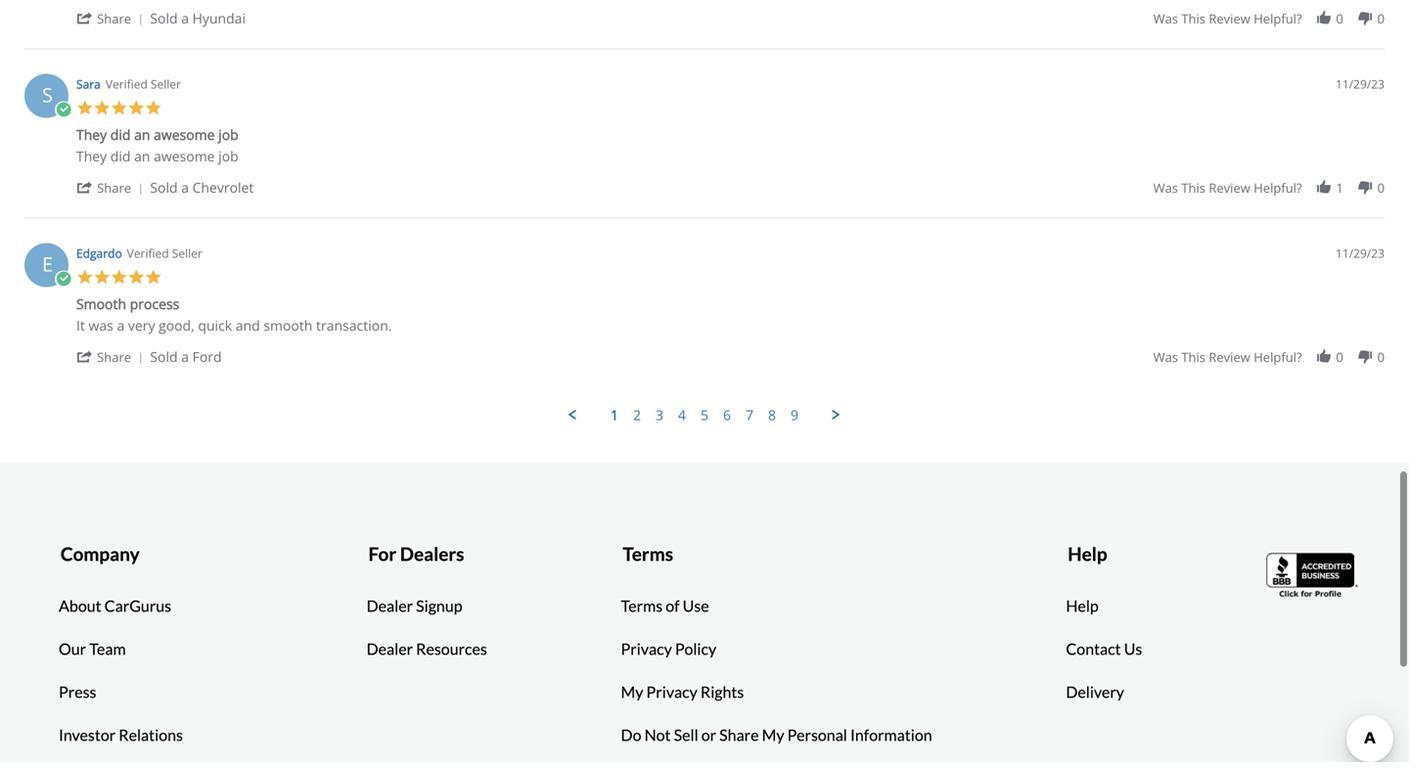 Task type: describe. For each thing, give the bounding box(es) containing it.
verified for e
[[127, 245, 169, 261]]

investor relations
[[59, 726, 183, 745]]

6
[[723, 406, 731, 424]]

3
[[656, 406, 664, 424]]

investor
[[59, 726, 116, 745]]

our
[[59, 640, 86, 659]]

edgardo verified seller
[[76, 245, 202, 261]]

dealer signup
[[367, 597, 463, 616]]

it
[[76, 316, 85, 335]]

quick
[[198, 316, 232, 335]]

1 did from the top
[[110, 125, 131, 144]]

press link
[[59, 681, 96, 704]]

help link
[[1066, 595, 1099, 618]]

vote down review by kandis on 30 nov 2023 image
[[1357, 10, 1374, 27]]

seperator image for sold a hyundai
[[135, 14, 147, 26]]

use
[[683, 597, 709, 616]]

chevrolet
[[192, 178, 254, 197]]

not
[[645, 726, 671, 745]]

was for s
[[1154, 179, 1178, 197]]

about cargurus link
[[59, 595, 171, 618]]

seller for e
[[172, 245, 202, 261]]

1 an from the top
[[134, 125, 150, 144]]

1 was this review helpful? from the top
[[1154, 10, 1302, 27]]

information
[[851, 726, 932, 745]]

8 link
[[768, 406, 776, 424]]

this for s
[[1182, 179, 1206, 197]]

0 right vote up review by kandis on 30 nov 2023 icon
[[1336, 10, 1344, 27]]

star image down the sara verified seller
[[128, 99, 145, 116]]

dealer resources link
[[367, 638, 487, 661]]

sold for s
[[150, 178, 178, 197]]

11/29/23 for e
[[1336, 245, 1385, 261]]

2 an from the top
[[134, 147, 150, 165]]

1 helpful? from the top
[[1254, 10, 1302, 27]]

4 link
[[678, 406, 686, 424]]

sara verified seller
[[76, 76, 181, 92]]

4
[[678, 406, 686, 424]]

6 link
[[723, 406, 731, 424]]

share button for e
[[76, 347, 150, 366]]

menu containing 1
[[15, 406, 1395, 424]]

my privacy rights
[[621, 683, 744, 702]]

privacy policy link
[[621, 638, 717, 661]]

of
[[666, 597, 680, 616]]

3 link
[[656, 406, 664, 424]]

contact us
[[1066, 640, 1143, 659]]

dealer for dealer signup
[[367, 597, 413, 616]]

do
[[621, 726, 642, 745]]

hyundai
[[192, 9, 246, 27]]

vote down review by sara on 29 nov 2023 image
[[1357, 179, 1374, 196]]

star image up they did an awesome job heading
[[145, 99, 162, 116]]

helpful? for s
[[1254, 179, 1302, 197]]

share image for sold a hyundai
[[76, 10, 93, 27]]

review for s
[[1209, 179, 1251, 197]]

terms for terms of use
[[621, 597, 663, 616]]

transaction.
[[316, 316, 392, 335]]

dealer resources
[[367, 640, 487, 659]]

for
[[369, 543, 397, 565]]

2
[[633, 406, 641, 424]]

smooth
[[76, 295, 126, 313]]

2 link
[[633, 406, 641, 424]]

edgardo
[[76, 245, 122, 261]]

company
[[61, 543, 140, 565]]

share button for s
[[76, 178, 150, 197]]

0 vertical spatial privacy
[[621, 640, 672, 659]]

my privacy rights link
[[621, 681, 744, 704]]

investor relations link
[[59, 724, 183, 747]]

1 was from the top
[[1154, 10, 1178, 27]]

1 vertical spatial help
[[1066, 597, 1099, 616]]

relations
[[119, 726, 183, 745]]

share
[[720, 726, 759, 745]]

vote up review by edgardo on 29 nov 2023 image
[[1316, 348, 1333, 366]]

0 vertical spatial 1
[[1336, 179, 1344, 197]]

cargurus
[[104, 597, 171, 616]]

was this review helpful? for e
[[1154, 348, 1302, 366]]

sold a hyundai
[[150, 9, 246, 27]]

7 link
[[746, 406, 754, 424]]

delivery
[[1066, 683, 1125, 702]]

do not sell or share my personal information
[[621, 726, 932, 745]]

11/29/23 for s
[[1336, 76, 1385, 92]]

our team
[[59, 640, 126, 659]]

they did an awesome job heading
[[76, 125, 239, 148]]

ford
[[192, 347, 222, 366]]

and
[[236, 316, 260, 335]]

5
[[701, 406, 709, 424]]

seperator image for sold a chevrolet
[[135, 184, 147, 195]]

rights
[[701, 683, 744, 702]]

personal
[[788, 726, 848, 745]]

press
[[59, 683, 96, 702]]

for dealers
[[369, 543, 464, 565]]

smooth process heading
[[76, 295, 179, 317]]

1 job from the top
[[218, 125, 239, 144]]

delivery link
[[1066, 681, 1125, 704]]



Task type: vqa. For each thing, say whether or not it's contained in the screenshot.
Team
yes



Task type: locate. For each thing, give the bounding box(es) containing it.
sold down they did an awesome job they did an awesome job
[[150, 178, 178, 197]]

share image for sold a chevrolet
[[76, 179, 93, 196]]

0 vertical spatial helpful?
[[1254, 10, 1302, 27]]

1 vertical spatial helpful?
[[1254, 179, 1302, 197]]

share button down they did an awesome job they did an awesome job
[[76, 178, 150, 197]]

review date 11/29/23 element down the vote down review by sara on 29 nov 2023 image
[[1336, 245, 1385, 262]]

policy
[[675, 640, 717, 659]]

terms of use link
[[621, 595, 709, 618]]

1 vertical spatial review
[[1209, 179, 1251, 197]]

a
[[181, 9, 189, 27], [181, 178, 189, 197], [117, 316, 125, 335], [181, 347, 189, 366]]

0 vertical spatial verified
[[106, 76, 148, 92]]

was this review helpful?
[[1154, 10, 1302, 27], [1154, 179, 1302, 197], [1154, 348, 1302, 366]]

2 this from the top
[[1182, 179, 1206, 197]]

3 sold from the top
[[150, 347, 178, 366]]

share image up edgardo
[[76, 179, 93, 196]]

privacy down terms of use link
[[621, 640, 672, 659]]

1 awesome from the top
[[154, 125, 215, 144]]

1 vertical spatial privacy
[[647, 683, 698, 702]]

dealer left signup
[[367, 597, 413, 616]]

our team link
[[59, 638, 126, 661]]

3 group from the top
[[1154, 348, 1385, 366]]

help
[[1068, 543, 1108, 565], [1066, 597, 1099, 616]]

dealers
[[400, 543, 464, 565]]

was for e
[[1154, 348, 1178, 366]]

0 vertical spatial help
[[1068, 543, 1108, 565]]

a inside smooth process it was a very good, quick and smooth transaction.
[[117, 316, 125, 335]]

group
[[1154, 10, 1385, 27], [1154, 179, 1385, 197], [1154, 348, 1385, 366]]

share for e
[[97, 348, 131, 366]]

terms of use
[[621, 597, 709, 616]]

1 horizontal spatial 1
[[1336, 179, 1344, 197]]

seller up they did an awesome job heading
[[151, 76, 181, 92]]

awesome
[[154, 125, 215, 144], [154, 147, 215, 165]]

they
[[76, 125, 107, 144], [76, 147, 107, 165]]

3 review from the top
[[1209, 348, 1251, 366]]

vote up review by kandis on 30 nov 2023 image
[[1316, 10, 1333, 27]]

5 link
[[701, 406, 709, 424]]

helpful? left the vote up review by edgardo on 29 nov 2023 icon
[[1254, 348, 1302, 366]]

2 vertical spatial helpful?
[[1254, 348, 1302, 366]]

2 vertical spatial was this review helpful?
[[1154, 348, 1302, 366]]

resources
[[416, 640, 487, 659]]

circle checkmark image right e
[[55, 271, 72, 288]]

2 review date 11/29/23 element from the top
[[1336, 245, 1385, 262]]

vote up review by sara on 29 nov 2023 image
[[1316, 179, 1333, 196]]

1 right vote up review by sara on 29 nov 2023 icon
[[1336, 179, 1344, 197]]

2 share image from the top
[[76, 179, 93, 196]]

0 vertical spatial was
[[1154, 10, 1178, 27]]

did
[[110, 125, 131, 144], [110, 147, 131, 165]]

0 vertical spatial circle checkmark image
[[55, 101, 72, 118]]

0 vertical spatial my
[[621, 683, 644, 702]]

0 vertical spatial terms
[[623, 543, 673, 565]]

2 vertical spatial sold
[[150, 347, 178, 366]]

1 vertical spatial an
[[134, 147, 150, 165]]

1 vertical spatial did
[[110, 147, 131, 165]]

2 was from the top
[[1154, 179, 1178, 197]]

1 vertical spatial share
[[97, 179, 131, 197]]

1 vertical spatial was
[[1154, 179, 1178, 197]]

0
[[1336, 10, 1344, 27], [1378, 10, 1385, 27], [1378, 179, 1385, 197], [1336, 348, 1344, 366], [1378, 348, 1385, 366]]

share for s
[[97, 179, 131, 197]]

review left the vote up review by edgardo on 29 nov 2023 icon
[[1209, 348, 1251, 366]]

1 circle checkmark image from the top
[[55, 101, 72, 118]]

seller up process
[[172, 245, 202, 261]]

seperator image down they did an awesome job they did an awesome job
[[135, 184, 147, 195]]

8
[[768, 406, 776, 424]]

0 right vote down review by edgardo on 29 nov 2023 image
[[1378, 348, 1385, 366]]

1
[[1336, 179, 1344, 197], [611, 406, 619, 424]]

7
[[746, 406, 754, 424]]

about cargurus
[[59, 597, 171, 616]]

1 sold from the top
[[150, 9, 178, 27]]

smooth
[[264, 316, 313, 335]]

0 vertical spatial an
[[134, 125, 150, 144]]

1 vertical spatial terms
[[621, 597, 663, 616]]

dealer
[[367, 597, 413, 616], [367, 640, 413, 659]]

a right the was
[[117, 316, 125, 335]]

1 they from the top
[[76, 125, 107, 144]]

an up the sold a chevrolet at top left
[[134, 147, 150, 165]]

verified right sara
[[106, 76, 148, 92]]

2 vertical spatial share button
[[76, 347, 150, 366]]

job
[[218, 125, 239, 144], [218, 147, 239, 165]]

star image
[[93, 99, 111, 116], [128, 99, 145, 116], [145, 99, 162, 116], [128, 269, 145, 286], [145, 269, 162, 286]]

1 review date 11/29/23 element from the top
[[1336, 76, 1385, 92]]

seperator image
[[135, 353, 147, 365]]

sell
[[674, 726, 699, 745]]

review date 11/29/23 element for e
[[1336, 245, 1385, 262]]

dealer for dealer resources
[[367, 640, 413, 659]]

3 this from the top
[[1182, 348, 1206, 366]]

helpful? left vote up review by kandis on 30 nov 2023 icon
[[1254, 10, 1302, 27]]

2 sold from the top
[[150, 178, 178, 197]]

0 for hyundai
[[1378, 10, 1385, 27]]

menu
[[15, 406, 1395, 424]]

was this review helpful? left vote up review by sara on 29 nov 2023 icon
[[1154, 179, 1302, 197]]

0 vertical spatial did
[[110, 125, 131, 144]]

star image down edgardo verified seller
[[128, 269, 145, 286]]

3 helpful? from the top
[[1254, 348, 1302, 366]]

1 vertical spatial sold
[[150, 178, 178, 197]]

1 vertical spatial awesome
[[154, 147, 215, 165]]

1 link
[[611, 406, 619, 424]]

a left the ford
[[181, 347, 189, 366]]

sold left hyundai
[[150, 9, 178, 27]]

1 share image from the top
[[76, 10, 93, 27]]

3 was from the top
[[1154, 348, 1178, 366]]

1 review from the top
[[1209, 10, 1251, 27]]

share up the sara verified seller
[[97, 10, 131, 27]]

a for sold a hyundai
[[181, 9, 189, 27]]

1 vertical spatial my
[[762, 726, 785, 745]]

11/29/23 down the vote down review by sara on 29 nov 2023 image
[[1336, 245, 1385, 261]]

review date 11/29/23 element down vote down review by kandis on 30 nov 2023 icon
[[1336, 76, 1385, 92]]

2 awesome from the top
[[154, 147, 215, 165]]

dealer down the dealer signup link on the bottom left
[[367, 640, 413, 659]]

an
[[134, 125, 150, 144], [134, 147, 150, 165]]

1 vertical spatial job
[[218, 147, 239, 165]]

1 vertical spatial they
[[76, 147, 107, 165]]

0 vertical spatial this
[[1182, 10, 1206, 27]]

1 vertical spatial was this review helpful?
[[1154, 179, 1302, 197]]

0 for ford
[[1378, 348, 1385, 366]]

9 link
[[791, 406, 799, 424]]

1 vertical spatial share button
[[76, 178, 150, 197]]

share down they did an awesome job they did an awesome job
[[97, 179, 131, 197]]

9
[[791, 406, 799, 424]]

contact
[[1066, 640, 1121, 659]]

signup
[[416, 597, 463, 616]]

do not sell or share my personal information link
[[621, 724, 932, 747]]

was this review helpful? left vote up review by kandis on 30 nov 2023 icon
[[1154, 10, 1302, 27]]

0 vertical spatial seperator image
[[135, 14, 147, 26]]

sold a chevrolet
[[150, 178, 254, 197]]

seperator image
[[135, 14, 147, 26], [135, 184, 147, 195]]

0 right the vote up review by edgardo on 29 nov 2023 icon
[[1336, 348, 1344, 366]]

1 share from the top
[[97, 10, 131, 27]]

0 vertical spatial 11/29/23
[[1336, 76, 1385, 92]]

2 dealer from the top
[[367, 640, 413, 659]]

us
[[1124, 640, 1143, 659]]

0 vertical spatial review
[[1209, 10, 1251, 27]]

review date 11/29/23 element for s
[[1336, 76, 1385, 92]]

0 horizontal spatial my
[[621, 683, 644, 702]]

1 vertical spatial 11/29/23
[[1336, 245, 1385, 261]]

11/29/23 down vote down review by kandis on 30 nov 2023 icon
[[1336, 76, 1385, 92]]

a for sold a ford
[[181, 347, 189, 366]]

2 vertical spatial group
[[1154, 348, 1385, 366]]

an down the sara verified seller
[[134, 125, 150, 144]]

privacy
[[621, 640, 672, 659], [647, 683, 698, 702]]

privacy policy
[[621, 640, 717, 659]]

2 helpful? from the top
[[1254, 179, 1302, 197]]

2 did from the top
[[110, 147, 131, 165]]

group for e
[[1154, 348, 1385, 366]]

1 group from the top
[[1154, 10, 1385, 27]]

1 this from the top
[[1182, 10, 1206, 27]]

sold for e
[[150, 347, 178, 366]]

seller for s
[[151, 76, 181, 92]]

click for the bbb business review of this auto listing service in cambridge ma image
[[1267, 551, 1361, 600]]

sold right seperator icon
[[150, 347, 178, 366]]

share image
[[76, 10, 93, 27], [76, 179, 93, 196]]

0 vertical spatial awesome
[[154, 125, 215, 144]]

group for s
[[1154, 179, 1385, 197]]

a left hyundai
[[181, 9, 189, 27]]

1 left 2
[[611, 406, 619, 424]]

sara
[[76, 76, 101, 92]]

review
[[1209, 10, 1251, 27], [1209, 179, 1251, 197], [1209, 348, 1251, 366]]

process
[[130, 295, 179, 313]]

review left vote up review by sara on 29 nov 2023 icon
[[1209, 179, 1251, 197]]

2 share from the top
[[97, 179, 131, 197]]

1 dealer from the top
[[367, 597, 413, 616]]

0 right the vote down review by sara on 29 nov 2023 image
[[1378, 179, 1385, 197]]

0 vertical spatial share button
[[76, 9, 150, 27]]

1 seperator image from the top
[[135, 14, 147, 26]]

s
[[42, 81, 53, 108]]

2 they from the top
[[76, 147, 107, 165]]

was
[[89, 316, 113, 335]]

share button
[[76, 9, 150, 27], [76, 178, 150, 197], [76, 347, 150, 366]]

this
[[1182, 10, 1206, 27], [1182, 179, 1206, 197], [1182, 348, 1206, 366]]

privacy down privacy policy link
[[647, 683, 698, 702]]

0 vertical spatial group
[[1154, 10, 1385, 27]]

help up help link
[[1068, 543, 1108, 565]]

0 vertical spatial sold
[[150, 9, 178, 27]]

1 11/29/23 from the top
[[1336, 76, 1385, 92]]

review left vote up review by kandis on 30 nov 2023 icon
[[1209, 10, 1251, 27]]

was this review helpful? for s
[[1154, 179, 1302, 197]]

about
[[59, 597, 101, 616]]

my
[[621, 683, 644, 702], [762, 726, 785, 745]]

a left chevrolet
[[181, 178, 189, 197]]

0 vertical spatial seller
[[151, 76, 181, 92]]

contact us link
[[1066, 638, 1143, 661]]

1 vertical spatial circle checkmark image
[[55, 271, 72, 288]]

helpful? for e
[[1254, 348, 1302, 366]]

a for sold a chevrolet
[[181, 178, 189, 197]]

0 right vote down review by kandis on 30 nov 2023 icon
[[1378, 10, 1385, 27]]

share image
[[76, 348, 93, 366]]

1 horizontal spatial my
[[762, 726, 785, 745]]

was this review helpful? left the vote up review by edgardo on 29 nov 2023 icon
[[1154, 348, 1302, 366]]

terms up terms of use
[[623, 543, 673, 565]]

helpful? left vote up review by sara on 29 nov 2023 icon
[[1254, 179, 1302, 197]]

3 was this review helpful? from the top
[[1154, 348, 1302, 366]]

1 vertical spatial verified
[[127, 245, 169, 261]]

sold
[[150, 9, 178, 27], [150, 178, 178, 197], [150, 347, 178, 366]]

sold a ford
[[150, 347, 222, 366]]

2 vertical spatial this
[[1182, 348, 1206, 366]]

share left seperator icon
[[97, 348, 131, 366]]

circle checkmark image
[[55, 101, 72, 118], [55, 271, 72, 288]]

1 share button from the top
[[76, 9, 150, 27]]

terms left of
[[621, 597, 663, 616]]

0 vertical spatial job
[[218, 125, 239, 144]]

2 review from the top
[[1209, 179, 1251, 197]]

2 was this review helpful? from the top
[[1154, 179, 1302, 197]]

circle checkmark image for s
[[55, 101, 72, 118]]

2 vertical spatial was
[[1154, 348, 1178, 366]]

share button down the was
[[76, 347, 150, 366]]

3 share button from the top
[[76, 347, 150, 366]]

verified
[[106, 76, 148, 92], [127, 245, 169, 261]]

verified for s
[[106, 76, 148, 92]]

2 circle checkmark image from the top
[[55, 271, 72, 288]]

3 share from the top
[[97, 348, 131, 366]]

my right share
[[762, 726, 785, 745]]

0 vertical spatial share image
[[76, 10, 93, 27]]

0 vertical spatial review date 11/29/23 element
[[1336, 76, 1385, 92]]

share image up sara
[[76, 10, 93, 27]]

2 seperator image from the top
[[135, 184, 147, 195]]

this for e
[[1182, 348, 1206, 366]]

11/29/23
[[1336, 76, 1385, 92], [1336, 245, 1385, 261]]

2 group from the top
[[1154, 179, 1385, 197]]

star image up process
[[145, 269, 162, 286]]

vote down review by edgardo on 29 nov 2023 image
[[1357, 348, 1374, 366]]

star image
[[76, 99, 93, 116], [111, 99, 128, 116], [76, 269, 93, 286], [93, 269, 111, 286], [111, 269, 128, 286]]

my up do
[[621, 683, 644, 702]]

0 vertical spatial was this review helpful?
[[1154, 10, 1302, 27]]

seperator image left sold a hyundai
[[135, 14, 147, 26]]

1 vertical spatial group
[[1154, 179, 1385, 197]]

share
[[97, 10, 131, 27], [97, 179, 131, 197], [97, 348, 131, 366]]

team
[[89, 640, 126, 659]]

very
[[128, 316, 155, 335]]

2 job from the top
[[218, 147, 239, 165]]

verified right edgardo
[[127, 245, 169, 261]]

e
[[42, 251, 53, 277]]

1 vertical spatial seller
[[172, 245, 202, 261]]

terms for terms
[[623, 543, 673, 565]]

good,
[[159, 316, 195, 335]]

helpful?
[[1254, 10, 1302, 27], [1254, 179, 1302, 197], [1254, 348, 1302, 366]]

help up "contact"
[[1066, 597, 1099, 616]]

1 vertical spatial seperator image
[[135, 184, 147, 195]]

2 vertical spatial share
[[97, 348, 131, 366]]

0 horizontal spatial 1
[[611, 406, 619, 424]]

circle checkmark image for e
[[55, 271, 72, 288]]

star image down sara
[[93, 99, 111, 116]]

2 vertical spatial review
[[1209, 348, 1251, 366]]

review for e
[[1209, 348, 1251, 366]]

2 share button from the top
[[76, 178, 150, 197]]

1 vertical spatial this
[[1182, 179, 1206, 197]]

smooth process it was a very good, quick and smooth transaction.
[[76, 295, 392, 335]]

1 vertical spatial 1
[[611, 406, 619, 424]]

0 for chevrolet
[[1378, 179, 1385, 197]]

they did an awesome job they did an awesome job
[[76, 125, 239, 165]]

2 11/29/23 from the top
[[1336, 245, 1385, 261]]

dealer signup link
[[367, 595, 463, 618]]

was
[[1154, 10, 1178, 27], [1154, 179, 1178, 197], [1154, 348, 1178, 366]]

1 vertical spatial dealer
[[367, 640, 413, 659]]

0 vertical spatial they
[[76, 125, 107, 144]]

share button up the sara verified seller
[[76, 9, 150, 27]]

0 vertical spatial share
[[97, 10, 131, 27]]

circle checkmark image right s
[[55, 101, 72, 118]]

0 vertical spatial dealer
[[367, 597, 413, 616]]

review date 11/29/23 element
[[1336, 76, 1385, 92], [1336, 245, 1385, 262]]

1 vertical spatial share image
[[76, 179, 93, 196]]

1 vertical spatial review date 11/29/23 element
[[1336, 245, 1385, 262]]

or
[[702, 726, 717, 745]]



